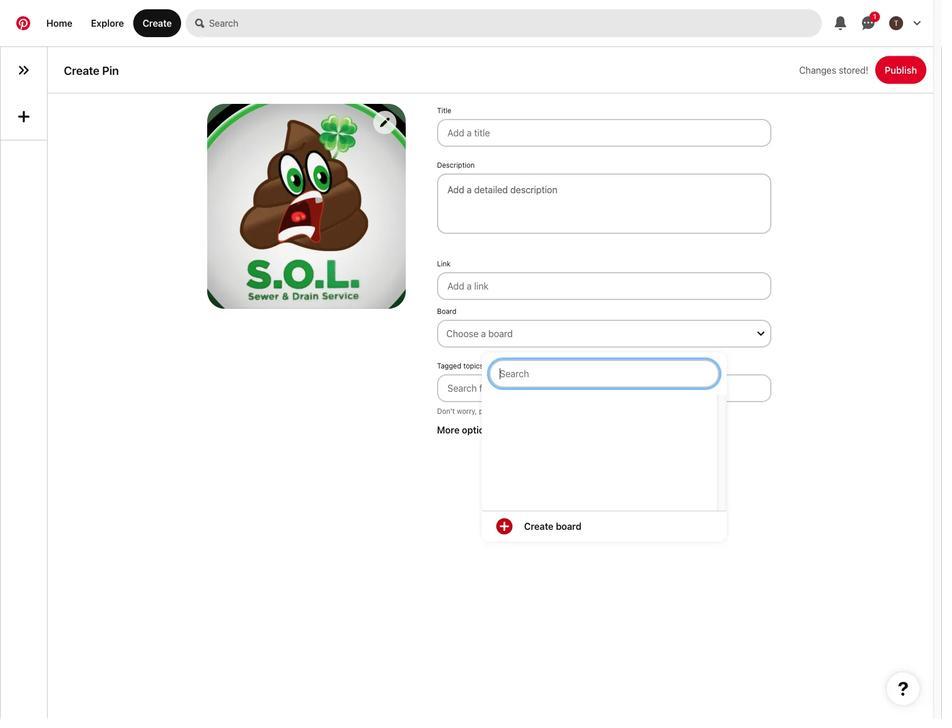 Task type: describe. For each thing, give the bounding box(es) containing it.
more options button
[[435, 424, 774, 435]]

choose a board image
[[757, 330, 764, 337]]

won't
[[503, 407, 521, 415]]

board inside choose a board button
[[488, 328, 513, 339]]

publish button
[[875, 56, 926, 84]]

options
[[462, 424, 495, 435]]

don't worry, people won't see your tags
[[437, 407, 567, 415]]

choose a board button
[[437, 320, 771, 348]]

search icon image
[[195, 19, 204, 28]]

create for create
[[143, 18, 172, 29]]

Search through your boards search field
[[489, 360, 719, 388]]

more
[[437, 424, 460, 435]]

more options
[[437, 424, 495, 435]]

tagged topics (0)
[[437, 362, 495, 370]]

stored!
[[839, 64, 868, 75]]

changes stored!
[[799, 64, 868, 75]]

choose a board
[[446, 328, 513, 339]]

a
[[481, 328, 486, 339]]

tagged
[[437, 362, 461, 370]]

Search text field
[[209, 9, 822, 37]]

see
[[523, 407, 535, 415]]



Task type: vqa. For each thing, say whether or not it's contained in the screenshot.
Create inside the button
yes



Task type: locate. For each thing, give the bounding box(es) containing it.
Title text field
[[437, 119, 771, 147]]

1 horizontal spatial board
[[556, 521, 581, 532]]

(0)
[[485, 362, 495, 370]]

0 vertical spatial create
[[143, 18, 172, 29]]

create board
[[524, 521, 581, 532]]

link
[[437, 259, 451, 267]]

0 horizontal spatial board
[[488, 328, 513, 339]]

1
[[873, 12, 876, 21]]

create for create board
[[524, 521, 553, 532]]

Add a detailed description field
[[447, 184, 761, 195]]

board inside create board button
[[556, 521, 581, 532]]

create board button
[[482, 511, 726, 541]]

Tagged topics (0) text field
[[437, 374, 771, 402]]

1 button
[[854, 9, 882, 37]]

choose
[[446, 328, 479, 339]]

people
[[479, 407, 501, 415]]

create pin
[[64, 63, 119, 77]]

description
[[437, 161, 475, 169]]

create link
[[133, 9, 181, 37]]

1 vertical spatial create
[[64, 63, 99, 77]]

0 horizontal spatial create
[[64, 63, 99, 77]]

board
[[488, 328, 513, 339], [556, 521, 581, 532]]

topics
[[463, 362, 483, 370]]

worry,
[[457, 407, 477, 415]]

terry turtle image
[[889, 16, 903, 30]]

board
[[437, 307, 456, 315]]

create inside create board button
[[524, 521, 553, 532]]

create
[[143, 18, 172, 29], [64, 63, 99, 77], [524, 521, 553, 532]]

home link
[[37, 9, 82, 37]]

0 vertical spatial board
[[488, 328, 513, 339]]

explore
[[91, 18, 124, 29]]

Link url field
[[437, 272, 771, 300]]

1 vertical spatial board
[[556, 521, 581, 532]]

tags
[[553, 407, 567, 415]]

changes
[[799, 64, 836, 75]]

2 horizontal spatial create
[[524, 521, 553, 532]]

your
[[537, 407, 551, 415]]

home
[[46, 18, 72, 29]]

2 vertical spatial create
[[524, 521, 553, 532]]

create for create pin
[[64, 63, 99, 77]]

publish
[[885, 64, 917, 75]]

don't
[[437, 407, 455, 415]]

1 horizontal spatial create
[[143, 18, 172, 29]]

create inside create 'link'
[[143, 18, 172, 29]]

pin
[[102, 63, 119, 77]]

explore link
[[82, 9, 133, 37]]

title
[[437, 106, 451, 114]]



